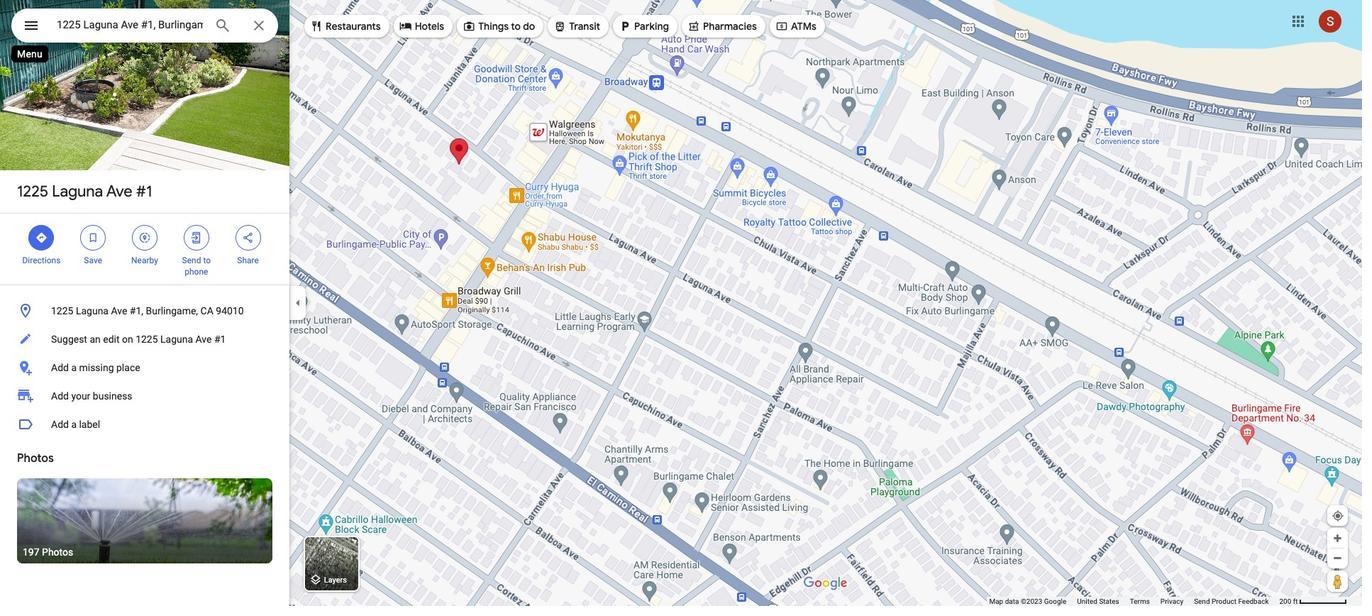 Task type: describe. For each thing, give the bounding box(es) containing it.
 atms
[[776, 18, 817, 34]]

map data ©2023 google
[[990, 598, 1067, 605]]

#1,
[[130, 305, 143, 317]]

1225 laguna ave #1 main content
[[0, 0, 290, 606]]

atms
[[791, 20, 817, 33]]


[[554, 18, 567, 34]]

a for label
[[71, 419, 77, 430]]

add a label button
[[0, 410, 290, 439]]

ft
[[1294, 598, 1299, 605]]

send product feedback
[[1195, 598, 1270, 605]]

hotels
[[415, 20, 444, 33]]

200
[[1280, 598, 1292, 605]]

laguna inside button
[[160, 334, 193, 345]]

add your business
[[51, 390, 132, 402]]

laguna for #1
[[52, 182, 103, 202]]


[[35, 230, 48, 246]]

show street view coverage image
[[1328, 571, 1349, 592]]

to inside send to phone
[[203, 256, 211, 265]]

suggest an edit on 1225 laguna ave #1 button
[[0, 325, 290, 354]]

1225 for 1225 laguna ave #1
[[17, 182, 48, 202]]


[[619, 18, 632, 34]]

94010
[[216, 305, 244, 317]]

zoom in image
[[1333, 533, 1344, 544]]

privacy
[[1161, 598, 1184, 605]]

add your business link
[[0, 382, 290, 410]]

terms button
[[1131, 597, 1151, 606]]

1225 laguna ave #1
[[17, 182, 152, 202]]

states
[[1100, 598, 1120, 605]]

your
[[71, 390, 90, 402]]

 things to do
[[463, 18, 535, 34]]

add a missing place
[[51, 362, 140, 373]]

business
[[93, 390, 132, 402]]

 pharmacies
[[688, 18, 757, 34]]

privacy button
[[1161, 597, 1184, 606]]

burlingame,
[[146, 305, 198, 317]]

ave for #1,
[[111, 305, 127, 317]]

nearby
[[131, 256, 158, 265]]

layers
[[324, 576, 347, 585]]


[[242, 230, 255, 246]]

1225 inside button
[[136, 334, 158, 345]]

restaurants
[[326, 20, 381, 33]]

suggest
[[51, 334, 87, 345]]

united states button
[[1078, 597, 1120, 606]]


[[688, 18, 701, 34]]


[[310, 18, 323, 34]]


[[87, 230, 100, 246]]

0 vertical spatial photos
[[17, 451, 54, 466]]

1225 Laguna Ave #1, Burlingame, CA 94010 field
[[11, 9, 278, 43]]

show your location image
[[1332, 510, 1345, 522]]

send for send to phone
[[182, 256, 201, 265]]

197
[[23, 547, 39, 558]]

parking
[[635, 20, 669, 33]]

ave inside button
[[196, 334, 212, 345]]

save
[[84, 256, 102, 265]]

photos inside button
[[42, 547, 73, 558]]

add for add your business
[[51, 390, 69, 402]]

add for add a missing place
[[51, 362, 69, 373]]

terms
[[1131, 598, 1151, 605]]

 parking
[[619, 18, 669, 34]]

place
[[116, 362, 140, 373]]



Task type: vqa. For each thing, say whether or not it's contained in the screenshot.


Task type: locate. For each thing, give the bounding box(es) containing it.

[[399, 18, 412, 34]]

0 vertical spatial #1
[[136, 182, 152, 202]]

none field inside 1225 laguna ave #1, burlingame, ca 94010 field
[[57, 16, 203, 33]]

0 vertical spatial add
[[51, 362, 69, 373]]

1 vertical spatial send
[[1195, 598, 1211, 605]]

 search field
[[11, 9, 278, 45]]

0 vertical spatial a
[[71, 362, 77, 373]]

1 vertical spatial photos
[[42, 547, 73, 558]]

1 horizontal spatial 1225
[[51, 305, 73, 317]]

add for add a label
[[51, 419, 69, 430]]

200 ft
[[1280, 598, 1299, 605]]

0 horizontal spatial #1
[[136, 182, 152, 202]]

197 photos
[[23, 547, 73, 558]]

0 vertical spatial send
[[182, 256, 201, 265]]

a
[[71, 362, 77, 373], [71, 419, 77, 430]]

ave inside button
[[111, 305, 127, 317]]

send product feedback button
[[1195, 597, 1270, 606]]

laguna up "an"
[[76, 305, 109, 317]]

photos down add a label
[[17, 451, 54, 466]]

photos right 197 on the bottom left
[[42, 547, 73, 558]]

2 a from the top
[[71, 419, 77, 430]]


[[23, 16, 40, 35]]

laguna up 
[[52, 182, 103, 202]]

None field
[[57, 16, 203, 33]]

2 vertical spatial add
[[51, 419, 69, 430]]

1 horizontal spatial send
[[1195, 598, 1211, 605]]

#1
[[136, 182, 152, 202], [214, 334, 226, 345]]

photos
[[17, 451, 54, 466], [42, 547, 73, 558]]

2 add from the top
[[51, 390, 69, 402]]

pharmacies
[[703, 20, 757, 33]]

2 vertical spatial laguna
[[160, 334, 193, 345]]

197 photos button
[[17, 478, 273, 564]]

actions for 1225 laguna ave #1 region
[[0, 214, 290, 285]]

google account: sheryl atherton  
(sheryl.atherton@adept.ai) image
[[1320, 10, 1342, 32]]

a left label
[[71, 419, 77, 430]]

a left missing
[[71, 362, 77, 373]]

to left do
[[511, 20, 521, 33]]

laguna down the burlingame,
[[160, 334, 193, 345]]

add
[[51, 362, 69, 373], [51, 390, 69, 402], [51, 419, 69, 430]]


[[190, 230, 203, 246]]

1225 up suggest at the left
[[51, 305, 73, 317]]

ave left #1,
[[111, 305, 127, 317]]

on
[[122, 334, 133, 345]]

send inside button
[[1195, 598, 1211, 605]]

1225 up 
[[17, 182, 48, 202]]

 restaurants
[[310, 18, 381, 34]]

0 vertical spatial ave
[[106, 182, 133, 202]]

1 vertical spatial #1
[[214, 334, 226, 345]]

1225 laguna ave #1, burlingame, ca 94010 button
[[0, 297, 290, 325]]

1 vertical spatial laguna
[[76, 305, 109, 317]]

a for missing
[[71, 362, 77, 373]]

1 vertical spatial a
[[71, 419, 77, 430]]

 button
[[11, 9, 51, 45]]

send up 'phone'
[[182, 256, 201, 265]]

a inside add a label button
[[71, 419, 77, 430]]

send to phone
[[182, 256, 211, 277]]

0 horizontal spatial 1225
[[17, 182, 48, 202]]

1 horizontal spatial #1
[[214, 334, 226, 345]]

product
[[1212, 598, 1237, 605]]

phone
[[185, 267, 208, 277]]

laguna for #1,
[[76, 305, 109, 317]]

1 add from the top
[[51, 362, 69, 373]]

feedback
[[1239, 598, 1270, 605]]

200 ft button
[[1280, 598, 1348, 605]]

to
[[511, 20, 521, 33], [203, 256, 211, 265]]

1225 inside button
[[51, 305, 73, 317]]


[[776, 18, 789, 34]]

add a label
[[51, 419, 100, 430]]

1225
[[17, 182, 48, 202], [51, 305, 73, 317], [136, 334, 158, 345]]

laguna inside button
[[76, 305, 109, 317]]

ave
[[106, 182, 133, 202], [111, 305, 127, 317], [196, 334, 212, 345]]

send
[[182, 256, 201, 265], [1195, 598, 1211, 605]]

missing
[[79, 362, 114, 373]]

1 vertical spatial to
[[203, 256, 211, 265]]

suggest an edit on 1225 laguna ave #1
[[51, 334, 226, 345]]

google maps element
[[0, 0, 1363, 606]]

 hotels
[[399, 18, 444, 34]]

1225 laguna ave #1, burlingame, ca 94010
[[51, 305, 244, 317]]

2 vertical spatial ave
[[196, 334, 212, 345]]

label
[[79, 419, 100, 430]]

1 a from the top
[[71, 362, 77, 373]]

1 horizontal spatial to
[[511, 20, 521, 33]]

1 vertical spatial add
[[51, 390, 69, 402]]

share
[[237, 256, 259, 265]]

3 add from the top
[[51, 419, 69, 430]]

edit
[[103, 334, 120, 345]]

to inside  things to do
[[511, 20, 521, 33]]

2 horizontal spatial 1225
[[136, 334, 158, 345]]


[[138, 230, 151, 246]]

#1 inside button
[[214, 334, 226, 345]]

google
[[1045, 598, 1067, 605]]

send for send product feedback
[[1195, 598, 1211, 605]]

1225 right on
[[136, 334, 158, 345]]

add left your at the left bottom
[[51, 390, 69, 402]]

a inside add a missing place button
[[71, 362, 77, 373]]

0 vertical spatial laguna
[[52, 182, 103, 202]]

ave up actions for 1225 laguna ave #1 region
[[106, 182, 133, 202]]

add down suggest at the left
[[51, 362, 69, 373]]

#1 up the 
[[136, 182, 152, 202]]

united states
[[1078, 598, 1120, 605]]

add a missing place button
[[0, 354, 290, 382]]

send inside send to phone
[[182, 256, 201, 265]]

1225 for 1225 laguna ave #1, burlingame, ca 94010
[[51, 305, 73, 317]]

2 vertical spatial 1225
[[136, 334, 158, 345]]

ave for #1
[[106, 182, 133, 202]]

directions
[[22, 256, 61, 265]]

0 vertical spatial to
[[511, 20, 521, 33]]

footer inside the google maps element
[[990, 597, 1280, 606]]

©2023
[[1021, 598, 1043, 605]]

collapse side panel image
[[290, 295, 306, 311]]

#1 down 94010
[[214, 334, 226, 345]]

0 horizontal spatial send
[[182, 256, 201, 265]]

footer
[[990, 597, 1280, 606]]

transit
[[569, 20, 601, 33]]

send left product
[[1195, 598, 1211, 605]]

add left label
[[51, 419, 69, 430]]

zoom out image
[[1333, 553, 1344, 564]]

ca
[[201, 305, 214, 317]]

to up 'phone'
[[203, 256, 211, 265]]

1 vertical spatial 1225
[[51, 305, 73, 317]]

0 vertical spatial 1225
[[17, 182, 48, 202]]

footer containing map data ©2023 google
[[990, 597, 1280, 606]]

ave down ca
[[196, 334, 212, 345]]

0 horizontal spatial to
[[203, 256, 211, 265]]

things
[[479, 20, 509, 33]]

data
[[1006, 598, 1020, 605]]


[[463, 18, 476, 34]]

an
[[90, 334, 101, 345]]

united
[[1078, 598, 1098, 605]]

map
[[990, 598, 1004, 605]]

 transit
[[554, 18, 601, 34]]

do
[[523, 20, 535, 33]]

1 vertical spatial ave
[[111, 305, 127, 317]]

laguna
[[52, 182, 103, 202], [76, 305, 109, 317], [160, 334, 193, 345]]



